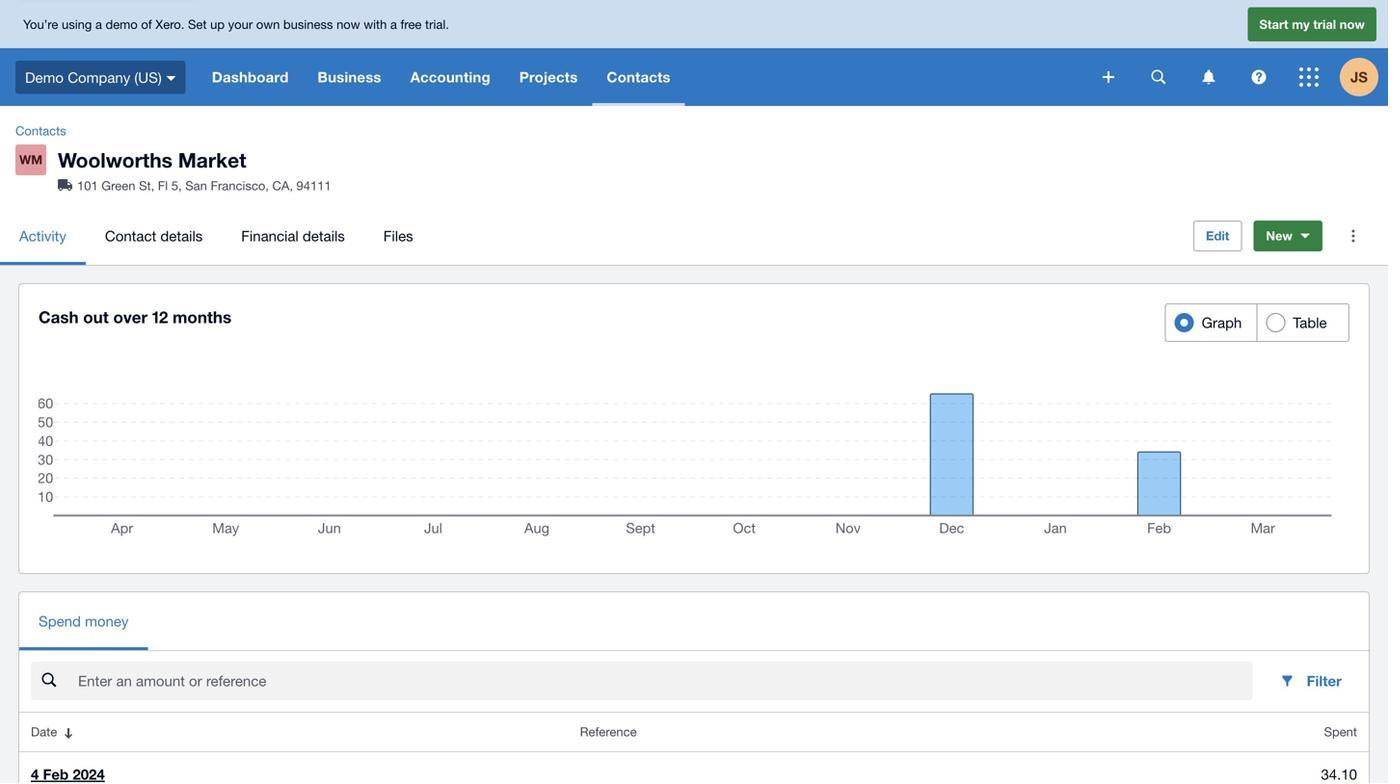 Task type: vqa. For each thing, say whether or not it's contained in the screenshot.
Centre, inside the P O Box 3955, South Mailing Centre, Oaktown, NY, 23456 101 5559191
no



Task type: locate. For each thing, give the bounding box(es) containing it.
edit button
[[1194, 221, 1242, 252]]

1 horizontal spatial svg image
[[1252, 70, 1266, 84]]

date button
[[19, 714, 568, 752]]

business
[[283, 17, 333, 32]]

1 vertical spatial contacts
[[15, 123, 66, 138]]

0 vertical spatial contacts
[[607, 68, 671, 86]]

wm
[[19, 152, 42, 167]]

details for financial details
[[303, 228, 345, 245]]

0 horizontal spatial now
[[337, 17, 360, 32]]

you're using a demo of xero. set up your own business now with a free trial.
[[23, 17, 449, 32]]

business button
[[303, 48, 396, 106]]

of
[[141, 17, 152, 32]]

5,
[[171, 178, 182, 193]]

now right trial
[[1340, 17, 1365, 32]]

1 horizontal spatial a
[[390, 17, 397, 32]]

months
[[173, 308, 231, 327]]

francisco,
[[211, 178, 269, 193]]

woolworths
[[58, 148, 173, 172]]

business
[[318, 68, 381, 86]]

1 horizontal spatial now
[[1340, 17, 1365, 32]]

details inside button
[[303, 228, 345, 245]]

now left with
[[337, 17, 360, 32]]

demo
[[25, 69, 64, 86]]

contacts
[[607, 68, 671, 86], [15, 123, 66, 138]]

(us)
[[134, 69, 162, 86]]

financial details
[[241, 228, 345, 245]]

you're
[[23, 17, 58, 32]]

contacts up wm
[[15, 123, 66, 138]]

svg image
[[1203, 70, 1215, 84], [1252, 70, 1266, 84]]

ca,
[[272, 178, 293, 193]]

financial details button
[[222, 207, 364, 265]]

1 svg image from the left
[[1203, 70, 1215, 84]]

contacts inside popup button
[[607, 68, 671, 86]]

money
[[85, 613, 129, 630]]

1 horizontal spatial details
[[303, 228, 345, 245]]

shipping address image
[[58, 179, 72, 191]]

new button
[[1254, 221, 1323, 252]]

94111
[[297, 178, 331, 193]]

0 horizontal spatial svg image
[[1203, 70, 1215, 84]]

js
[[1351, 68, 1368, 86]]

edit
[[1206, 229, 1230, 244]]

0 horizontal spatial contacts
[[15, 123, 66, 138]]

st,
[[139, 178, 154, 193]]

up
[[210, 17, 225, 32]]

1 horizontal spatial contacts
[[607, 68, 671, 86]]

svg image
[[1300, 67, 1319, 87], [1152, 70, 1166, 84], [1103, 71, 1115, 83], [167, 76, 176, 81]]

0 horizontal spatial details
[[160, 228, 203, 245]]

contacts for "contacts" link
[[15, 123, 66, 138]]

details down 94111
[[303, 228, 345, 245]]

market
[[178, 148, 246, 172]]

cash
[[39, 308, 79, 327]]

1 details from the left
[[160, 228, 203, 245]]

details
[[160, 228, 203, 245], [303, 228, 345, 245]]

2 svg image from the left
[[1252, 70, 1266, 84]]

group
[[1165, 304, 1350, 342]]

own
[[256, 17, 280, 32]]

a left free at the top
[[390, 17, 397, 32]]

menu
[[0, 207, 1178, 265]]

date
[[31, 725, 57, 740]]

contacts right the projects "dropdown button"
[[607, 68, 671, 86]]

banner
[[0, 0, 1388, 106]]

a right using at left top
[[95, 17, 102, 32]]

xero.
[[155, 17, 184, 32]]

js button
[[1340, 48, 1388, 106]]

woolworths market
[[58, 148, 246, 172]]

list of spend money element
[[19, 714, 1369, 784]]

details inside button
[[160, 228, 203, 245]]

a
[[95, 17, 102, 32], [390, 17, 397, 32]]

spend money
[[39, 613, 129, 630]]

0 horizontal spatial a
[[95, 17, 102, 32]]

34.10
[[1321, 767, 1357, 783]]

now
[[337, 17, 360, 32], [1340, 17, 1365, 32]]

2 details from the left
[[303, 228, 345, 245]]

san
[[185, 178, 207, 193]]

banner containing dashboard
[[0, 0, 1388, 106]]

projects button
[[505, 48, 592, 106]]

actions menu image
[[1334, 217, 1373, 256]]

files
[[384, 228, 413, 245]]

green
[[102, 178, 135, 193]]

12
[[152, 308, 168, 327]]

reference button
[[568, 714, 1059, 752]]

spent
[[1324, 725, 1357, 740]]

details down 5,
[[160, 228, 203, 245]]

table
[[1293, 314, 1327, 331]]



Task type: describe. For each thing, give the bounding box(es) containing it.
accounting button
[[396, 48, 505, 106]]

101
[[77, 178, 98, 193]]

free
[[401, 17, 422, 32]]

spend
[[39, 613, 81, 630]]

contacts button
[[592, 48, 685, 106]]

reference
[[580, 725, 637, 740]]

group containing graph
[[1165, 304, 1350, 342]]

1 now from the left
[[337, 17, 360, 32]]

with
[[364, 17, 387, 32]]

contacts for contacts popup button
[[607, 68, 671, 86]]

2 a from the left
[[390, 17, 397, 32]]

graph
[[1202, 314, 1242, 331]]

contact details button
[[86, 207, 222, 265]]

my
[[1292, 17, 1310, 32]]

contact
[[105, 228, 156, 245]]

projects
[[519, 68, 578, 86]]

filter button
[[1265, 662, 1357, 701]]

filter
[[1307, 673, 1342, 690]]

contact details
[[105, 228, 203, 245]]

spent button
[[1059, 714, 1369, 752]]

start my trial now
[[1260, 17, 1365, 32]]

new
[[1266, 229, 1293, 244]]

files button
[[364, 207, 433, 265]]

101 green st, fl 5, san francisco, ca, 94111
[[77, 178, 331, 193]]

over
[[113, 308, 148, 327]]

activity button
[[0, 207, 86, 265]]

trial
[[1313, 17, 1336, 32]]

using
[[62, 17, 92, 32]]

demo
[[106, 17, 138, 32]]

accounting
[[410, 68, 491, 86]]

demo company (us) button
[[0, 48, 197, 106]]

company
[[68, 69, 130, 86]]

dashboard link
[[197, 48, 303, 106]]

menu containing activity
[[0, 207, 1178, 265]]

Enter an amount or reference field
[[76, 663, 1253, 700]]

svg image inside demo company (us) popup button
[[167, 76, 176, 81]]

start
[[1260, 17, 1289, 32]]

financial
[[241, 228, 299, 245]]

spend money button
[[19, 593, 148, 651]]

set
[[188, 17, 207, 32]]

fl
[[158, 178, 168, 193]]

activity
[[19, 228, 66, 245]]

out
[[83, 308, 109, 327]]

contacts link
[[8, 121, 74, 141]]

details for contact details
[[160, 228, 203, 245]]

1 a from the left
[[95, 17, 102, 32]]

2 now from the left
[[1340, 17, 1365, 32]]

demo company (us)
[[25, 69, 162, 86]]

dashboard
[[212, 68, 289, 86]]

your
[[228, 17, 253, 32]]

cash out over 12 months
[[39, 308, 231, 327]]

trial.
[[425, 17, 449, 32]]



